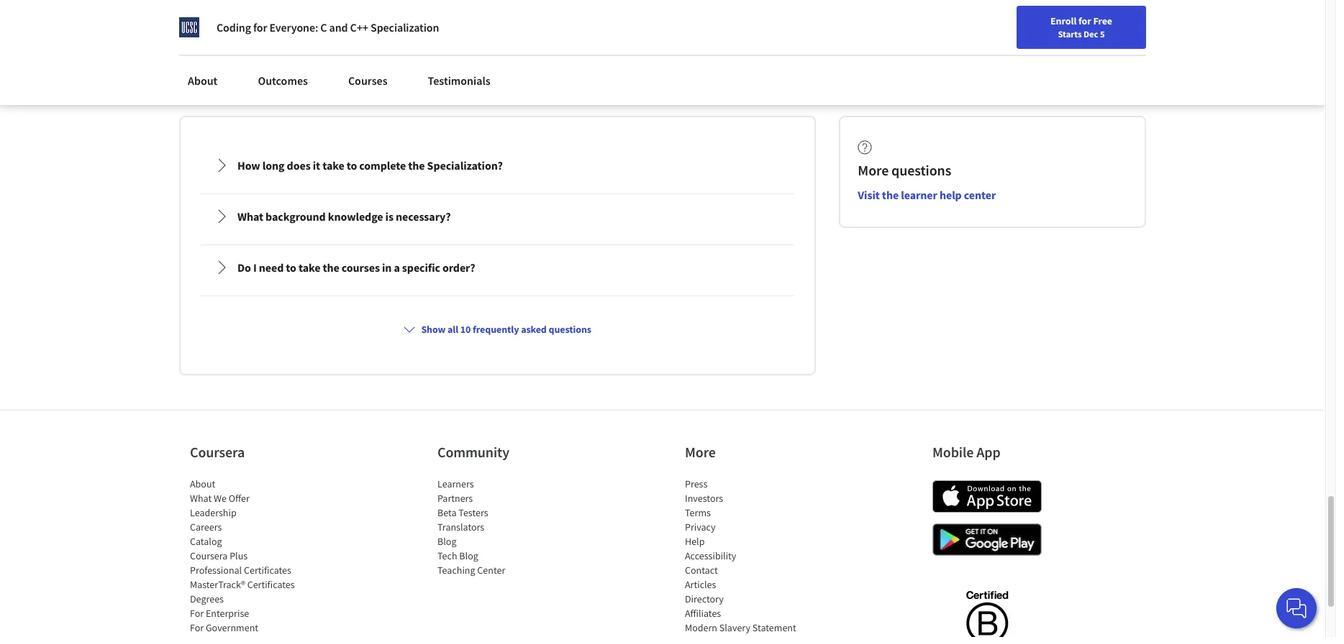 Task type: vqa. For each thing, say whether or not it's contained in the screenshot.
the Specialization corresponding to of
no



Task type: describe. For each thing, give the bounding box(es) containing it.
specific
[[402, 260, 440, 275]]

0 vertical spatial blog
[[438, 535, 457, 548]]

degrees
[[190, 593, 224, 606]]

outcomes link
[[249, 65, 317, 96]]

leadership link
[[190, 507, 237, 520]]

visit
[[858, 188, 880, 202]]

courses link
[[340, 65, 396, 96]]

teaching center link
[[438, 564, 505, 577]]

courses
[[348, 73, 388, 88]]

help
[[685, 535, 705, 548]]

app
[[977, 443, 1001, 461]]

community
[[438, 443, 510, 461]]

logo of certified b corporation image
[[958, 583, 1017, 638]]

more questions
[[858, 161, 952, 179]]

0 horizontal spatial questions
[[331, 73, 415, 99]]

need
[[259, 260, 284, 275]]

articles link
[[685, 579, 716, 592]]

2 horizontal spatial questions
[[892, 161, 952, 179]]

1 horizontal spatial to
[[347, 158, 357, 173]]

order?
[[443, 260, 475, 275]]

show
[[421, 323, 446, 336]]

accessibility
[[685, 550, 737, 563]]

press investors terms privacy help accessibility contact articles directory affiliates modern slavery statement
[[685, 478, 797, 635]]

for for coding
[[253, 20, 267, 35]]

press link
[[685, 478, 708, 491]]

1 horizontal spatial the
[[408, 158, 425, 173]]

more for more
[[685, 443, 716, 461]]

do i need to take the courses in a specific order?
[[237, 260, 475, 275]]

dec
[[1084, 28, 1099, 40]]

show all 10 frequently asked questions button
[[398, 317, 597, 343]]

we
[[214, 492, 227, 505]]

5
[[1100, 28, 1105, 40]]

partners link
[[438, 492, 473, 505]]

c++
[[350, 20, 368, 35]]

how
[[237, 158, 260, 173]]

about link for more
[[190, 478, 215, 491]]

find
[[926, 17, 945, 30]]

what background knowledge is necessary? button
[[203, 196, 793, 237]]

find your new career
[[926, 17, 1016, 30]]

c
[[321, 20, 327, 35]]

career
[[989, 17, 1016, 30]]

0 horizontal spatial the
[[323, 260, 340, 275]]

slavery
[[720, 622, 751, 635]]

0 horizontal spatial to
[[286, 260, 296, 275]]

1 vertical spatial certificates
[[247, 579, 295, 592]]

terms link
[[685, 507, 711, 520]]

for government link
[[190, 622, 258, 635]]

learners link
[[438, 478, 474, 491]]

in
[[382, 260, 392, 275]]

visit the learner help center
[[858, 188, 996, 202]]

center
[[477, 564, 505, 577]]

for for enroll
[[1079, 14, 1092, 27]]

modern
[[685, 622, 718, 635]]

chat with us image
[[1285, 597, 1308, 620]]

about for about what we offer leadership careers catalog coursera plus professional certificates mastertrack® certificates degrees for enterprise for government
[[190, 478, 215, 491]]

get it on google play image
[[933, 524, 1042, 556]]

directory
[[685, 593, 724, 606]]

2 for from the top
[[190, 622, 204, 635]]

plus
[[230, 550, 248, 563]]

modern slavery statement link
[[685, 622, 797, 635]]

i
[[253, 260, 257, 275]]

investors
[[685, 492, 723, 505]]

careers
[[190, 521, 222, 534]]

0 vertical spatial asked
[[277, 73, 327, 99]]

how long does it take to complete the specialization? button
[[203, 145, 793, 186]]

list for community
[[438, 477, 560, 578]]

frequently
[[179, 73, 273, 99]]

visit the learner help center link
[[858, 188, 996, 202]]

articles
[[685, 579, 716, 592]]

about what we offer leadership careers catalog coursera plus professional certificates mastertrack® certificates degrees for enterprise for government
[[190, 478, 295, 635]]

tech blog link
[[438, 550, 478, 563]]

mobile
[[933, 443, 974, 461]]

0 vertical spatial certificates
[[244, 564, 291, 577]]

1 for from the top
[[190, 607, 204, 620]]

outcomes
[[258, 73, 308, 88]]

catalog link
[[190, 535, 222, 548]]

specialization?
[[427, 158, 503, 173]]

blog link
[[438, 535, 457, 548]]

testimonials link
[[419, 65, 499, 96]]

statement
[[753, 622, 797, 635]]

help link
[[685, 535, 705, 548]]

courses
[[342, 260, 380, 275]]

do
[[237, 260, 251, 275]]

how long does it take to complete the specialization?
[[237, 158, 503, 173]]



Task type: locate. For each thing, give the bounding box(es) containing it.
more up visit at the right top of the page
[[858, 161, 889, 179]]

catalog
[[190, 535, 222, 548]]

necessary?
[[396, 209, 451, 224]]

collapsed list
[[198, 140, 798, 638]]

for down degrees "link"
[[190, 607, 204, 620]]

0 vertical spatial about
[[188, 73, 218, 88]]

0 vertical spatial for
[[190, 607, 204, 620]]

0 horizontal spatial list
[[190, 477, 312, 638]]

coursera inside about what we offer leadership careers catalog coursera plus professional certificates mastertrack® certificates degrees for enterprise for government
[[190, 550, 228, 563]]

about link up what we offer link
[[190, 478, 215, 491]]

1 vertical spatial to
[[286, 260, 296, 275]]

list
[[190, 477, 312, 638], [438, 477, 560, 578], [685, 477, 807, 638]]

it
[[313, 158, 320, 173]]

what we offer link
[[190, 492, 250, 505]]

certificates down professional certificates link
[[247, 579, 295, 592]]

about link down 'university of california, santa cruz' image
[[179, 65, 226, 96]]

for inside enroll for free starts dec 5
[[1079, 14, 1092, 27]]

to
[[347, 158, 357, 173], [286, 260, 296, 275]]

privacy link
[[685, 521, 716, 534]]

coursera up what we offer link
[[190, 443, 245, 461]]

take right it on the top
[[323, 158, 344, 173]]

10
[[460, 323, 471, 336]]

1 vertical spatial coursera
[[190, 550, 228, 563]]

for
[[190, 607, 204, 620], [190, 622, 204, 635]]

download on the app store image
[[933, 481, 1042, 513]]

contact link
[[685, 564, 718, 577]]

mastertrack® certificates link
[[190, 579, 295, 592]]

blog up teaching center link
[[459, 550, 478, 563]]

free
[[1093, 14, 1113, 27]]

0 horizontal spatial blog
[[438, 535, 457, 548]]

more up press link
[[685, 443, 716, 461]]

asked
[[277, 73, 327, 99], [521, 323, 547, 336]]

learner
[[901, 188, 938, 202]]

take for to
[[299, 260, 321, 275]]

1 horizontal spatial what
[[237, 209, 263, 224]]

enroll
[[1051, 14, 1077, 27]]

mobile app
[[933, 443, 1001, 461]]

the right complete in the top of the page
[[408, 158, 425, 173]]

do i need to take the courses in a specific order? button
[[203, 248, 793, 288]]

1 vertical spatial blog
[[459, 550, 478, 563]]

take
[[323, 158, 344, 173], [299, 260, 321, 275]]

what background knowledge is necessary?
[[237, 209, 451, 224]]

show all 10 frequently asked questions
[[421, 323, 592, 336]]

and
[[329, 20, 348, 35]]

take right need
[[299, 260, 321, 275]]

coursera
[[190, 443, 245, 461], [190, 550, 228, 563]]

1 vertical spatial questions
[[892, 161, 952, 179]]

frequently
[[473, 323, 519, 336]]

professional
[[190, 564, 242, 577]]

list containing about
[[190, 477, 312, 638]]

1 vertical spatial asked
[[521, 323, 547, 336]]

a
[[394, 260, 400, 275]]

enroll for free starts dec 5
[[1051, 14, 1113, 40]]

teaching
[[438, 564, 475, 577]]

questions inside dropdown button
[[549, 323, 592, 336]]

0 vertical spatial the
[[408, 158, 425, 173]]

1 horizontal spatial asked
[[521, 323, 547, 336]]

is
[[385, 209, 394, 224]]

knowledge
[[328, 209, 383, 224]]

the right visit at the right top of the page
[[882, 188, 899, 202]]

to left complete in the top of the page
[[347, 158, 357, 173]]

tech
[[438, 550, 457, 563]]

press
[[685, 478, 708, 491]]

for enterprise link
[[190, 607, 249, 620]]

about inside about what we offer leadership careers catalog coursera plus professional certificates mastertrack® certificates degrees for enterprise for government
[[190, 478, 215, 491]]

english button
[[1024, 0, 1110, 47]]

3 list from the left
[[685, 477, 807, 638]]

does
[[287, 158, 311, 173]]

list containing learners
[[438, 477, 560, 578]]

0 horizontal spatial more
[[685, 443, 716, 461]]

what left background
[[237, 209, 263, 224]]

1 horizontal spatial take
[[323, 158, 344, 173]]

background
[[266, 209, 326, 224]]

privacy
[[685, 521, 716, 534]]

more
[[858, 161, 889, 179], [685, 443, 716, 461]]

coding
[[217, 20, 251, 35]]

coursera down catalog
[[190, 550, 228, 563]]

1 horizontal spatial blog
[[459, 550, 478, 563]]

0 vertical spatial questions
[[331, 73, 415, 99]]

frequently asked questions
[[179, 73, 415, 99]]

beta
[[438, 507, 457, 520]]

about link
[[179, 65, 226, 96], [190, 478, 215, 491]]

1 vertical spatial take
[[299, 260, 321, 275]]

mastertrack®
[[190, 579, 245, 592]]

2 list from the left
[[438, 477, 560, 578]]

your
[[947, 17, 966, 30]]

2 vertical spatial the
[[323, 260, 340, 275]]

show notifications image
[[1131, 18, 1149, 35]]

the left courses
[[323, 260, 340, 275]]

specialization
[[371, 20, 439, 35]]

1 horizontal spatial for
[[1079, 14, 1092, 27]]

what inside about what we offer leadership careers catalog coursera plus professional certificates mastertrack® certificates degrees for enterprise for government
[[190, 492, 212, 505]]

0 vertical spatial about link
[[179, 65, 226, 96]]

for up the dec
[[1079, 14, 1092, 27]]

what up leadership link
[[190, 492, 212, 505]]

questions
[[331, 73, 415, 99], [892, 161, 952, 179], [549, 323, 592, 336]]

about up what we offer link
[[190, 478, 215, 491]]

1 list from the left
[[190, 477, 312, 638]]

directory link
[[685, 593, 724, 606]]

2 vertical spatial questions
[[549, 323, 592, 336]]

about down 'university of california, santa cruz' image
[[188, 73, 218, 88]]

for right coding
[[253, 20, 267, 35]]

about link for frequently asked questions
[[179, 65, 226, 96]]

more for more questions
[[858, 161, 889, 179]]

professional certificates link
[[190, 564, 291, 577]]

everyone:
[[269, 20, 318, 35]]

list item
[[685, 635, 807, 638]]

1 vertical spatial for
[[190, 622, 204, 635]]

contact
[[685, 564, 718, 577]]

0 horizontal spatial asked
[[277, 73, 327, 99]]

beta testers link
[[438, 507, 488, 520]]

1 horizontal spatial more
[[858, 161, 889, 179]]

all
[[448, 323, 459, 336]]

for
[[1079, 14, 1092, 27], [253, 20, 267, 35]]

2 coursera from the top
[[190, 550, 228, 563]]

1 vertical spatial the
[[882, 188, 899, 202]]

0 vertical spatial to
[[347, 158, 357, 173]]

0 vertical spatial coursera
[[190, 443, 245, 461]]

testimonials
[[428, 73, 491, 88]]

0 vertical spatial more
[[858, 161, 889, 179]]

1 vertical spatial more
[[685, 443, 716, 461]]

government
[[206, 622, 258, 635]]

1 horizontal spatial list
[[438, 477, 560, 578]]

about
[[188, 73, 218, 88], [190, 478, 215, 491]]

what inside dropdown button
[[237, 209, 263, 224]]

asked right frequently
[[521, 323, 547, 336]]

to right need
[[286, 260, 296, 275]]

0 vertical spatial take
[[323, 158, 344, 173]]

blog up tech on the bottom of page
[[438, 535, 457, 548]]

translators
[[438, 521, 484, 534]]

0 horizontal spatial for
[[253, 20, 267, 35]]

1 vertical spatial what
[[190, 492, 212, 505]]

leadership
[[190, 507, 237, 520]]

careers link
[[190, 521, 222, 534]]

new
[[968, 17, 987, 30]]

coursera plus link
[[190, 550, 248, 563]]

asked inside dropdown button
[[521, 323, 547, 336]]

1 vertical spatial about
[[190, 478, 215, 491]]

1 horizontal spatial questions
[[549, 323, 592, 336]]

enterprise
[[206, 607, 249, 620]]

0 horizontal spatial what
[[190, 492, 212, 505]]

0 vertical spatial what
[[237, 209, 263, 224]]

list containing press
[[685, 477, 807, 638]]

english
[[1050, 16, 1085, 31]]

certificates up the mastertrack® certificates link
[[244, 564, 291, 577]]

testers
[[459, 507, 488, 520]]

0 horizontal spatial take
[[299, 260, 321, 275]]

starts
[[1058, 28, 1082, 40]]

affiliates
[[685, 607, 721, 620]]

1 coursera from the top
[[190, 443, 245, 461]]

2 horizontal spatial the
[[882, 188, 899, 202]]

degrees link
[[190, 593, 224, 606]]

university of california, santa cruz image
[[179, 17, 199, 37]]

for down 'for enterprise' link
[[190, 622, 204, 635]]

complete
[[359, 158, 406, 173]]

investors link
[[685, 492, 723, 505]]

about for about
[[188, 73, 218, 88]]

asked down everyone:
[[277, 73, 327, 99]]

2 horizontal spatial list
[[685, 477, 807, 638]]

center
[[964, 188, 996, 202]]

list for coursera
[[190, 477, 312, 638]]

partners
[[438, 492, 473, 505]]

None search field
[[205, 9, 551, 38]]

help
[[940, 188, 962, 202]]

take for it
[[323, 158, 344, 173]]

1 vertical spatial about link
[[190, 478, 215, 491]]

list for more
[[685, 477, 807, 638]]



